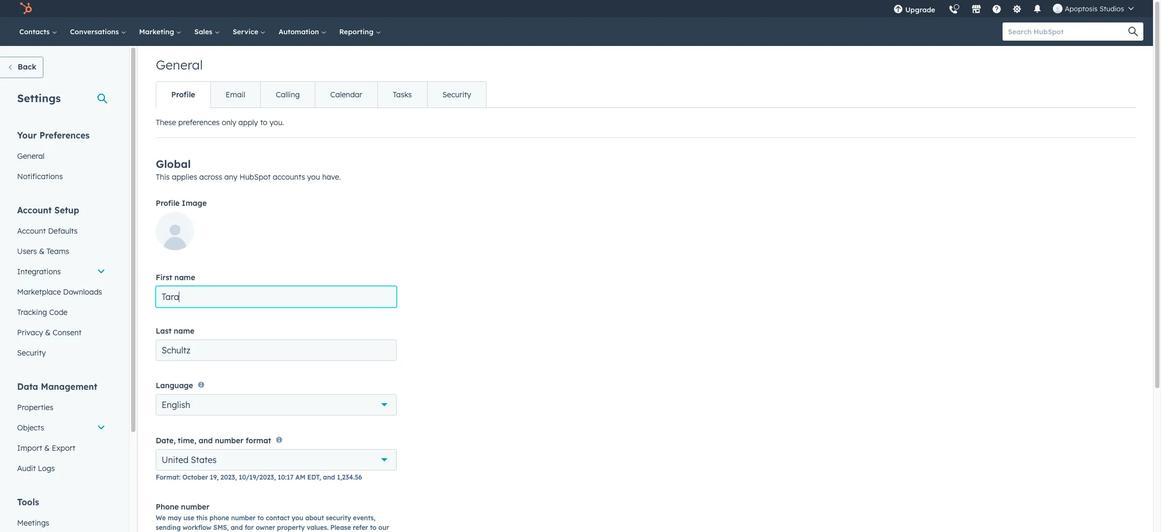 Task type: vqa. For each thing, say whether or not it's contained in the screenshot.
the & within Users & Teams link
yes



Task type: describe. For each thing, give the bounding box(es) containing it.
events,
[[353, 514, 375, 522]]

meetings link
[[11, 513, 112, 533]]

date, time, and number format
[[156, 436, 271, 446]]

1 vertical spatial security link
[[11, 343, 112, 363]]

format
[[246, 436, 271, 446]]

property
[[277, 524, 305, 532]]

downloads
[[63, 287, 102, 297]]

& for export
[[44, 444, 50, 453]]

account defaults
[[17, 226, 78, 236]]

2 vertical spatial number
[[231, 514, 256, 522]]

phone
[[156, 502, 179, 512]]

your preferences element
[[11, 130, 112, 187]]

last name
[[156, 327, 194, 336]]

accounts
[[273, 172, 305, 182]]

profile link
[[156, 82, 210, 108]]

general link
[[11, 146, 112, 166]]

objects
[[17, 423, 44, 433]]

audit logs
[[17, 464, 55, 474]]

am
[[295, 474, 305, 482]]

apoptosis studios button
[[1047, 0, 1140, 17]]

users & teams
[[17, 247, 69, 256]]

notifications link
[[11, 166, 112, 187]]

studios
[[1100, 4, 1124, 13]]

2 , from the left
[[274, 474, 276, 482]]

data management element
[[11, 381, 112, 479]]

export
[[52, 444, 75, 453]]

tara schultz image
[[1053, 4, 1063, 13]]

format : october 19, 2023 , 10/19/2023 , 10:17 am edt , and 1,234.56
[[156, 474, 362, 482]]

audit logs link
[[11, 459, 112, 479]]

any
[[224, 172, 237, 182]]

& for consent
[[45, 328, 51, 338]]

1 vertical spatial to
[[257, 514, 264, 522]]

10/19/2023
[[239, 474, 274, 482]]

english button
[[156, 395, 397, 416]]

consent
[[53, 328, 81, 338]]

and inside the phone number we may use this phone number to contact you about security events, sending workflow sms, and for owner property values. please refer to ou
[[231, 524, 243, 532]]

0 vertical spatial number
[[215, 436, 243, 446]]

first
[[156, 273, 172, 283]]

preferences
[[178, 118, 220, 127]]

3 , from the left
[[319, 474, 321, 482]]

image
[[182, 199, 207, 208]]

language
[[156, 381, 193, 391]]

marketplaces button
[[965, 0, 988, 17]]

global this applies across any hubspot accounts you have.
[[156, 157, 341, 182]]

tasks link
[[377, 82, 427, 108]]

these
[[156, 118, 176, 127]]

marketing
[[139, 27, 176, 36]]

time,
[[178, 436, 196, 446]]

integrations
[[17, 267, 61, 277]]

october
[[182, 474, 208, 482]]

management
[[41, 382, 97, 392]]

refer
[[353, 524, 368, 532]]

1 vertical spatial number
[[181, 502, 210, 512]]

marketplace downloads link
[[11, 282, 112, 302]]

integrations button
[[11, 262, 112, 282]]

tracking code
[[17, 308, 68, 317]]

profile for profile
[[171, 90, 195, 100]]

notifications
[[17, 172, 63, 181]]

import & export link
[[11, 438, 112, 459]]

about
[[305, 514, 324, 522]]

privacy
[[17, 328, 43, 338]]

format
[[156, 474, 179, 482]]

users
[[17, 247, 37, 256]]

owner
[[256, 524, 275, 532]]

general inside your preferences 'element'
[[17, 151, 45, 161]]

privacy & consent
[[17, 328, 81, 338]]

please
[[330, 524, 351, 532]]

1 , from the left
[[235, 474, 237, 482]]

back
[[18, 62, 36, 72]]

defaults
[[48, 226, 78, 236]]

contact
[[266, 514, 290, 522]]

tasks
[[393, 90, 412, 100]]

hubspot
[[239, 172, 271, 182]]

upgrade image
[[893, 5, 903, 14]]

sales link
[[188, 17, 226, 46]]

help button
[[988, 0, 1006, 17]]

you inside global this applies across any hubspot accounts you have.
[[307, 172, 320, 182]]

calling link
[[260, 82, 315, 108]]

you.
[[269, 118, 284, 127]]

users & teams link
[[11, 241, 112, 262]]

account defaults link
[[11, 221, 112, 241]]

tools
[[17, 497, 39, 508]]

this
[[196, 514, 208, 522]]

import & export
[[17, 444, 75, 453]]

navigation containing profile
[[156, 81, 487, 108]]

use
[[183, 514, 194, 522]]

email link
[[210, 82, 260, 108]]

may
[[168, 514, 182, 522]]

calling
[[276, 90, 300, 100]]

:
[[179, 474, 180, 482]]

0 vertical spatial security
[[442, 90, 471, 100]]

phone number we may use this phone number to contact you about security events, sending workflow sms, and for owner property values. please refer to ou
[[156, 502, 389, 533]]

last
[[156, 327, 171, 336]]

properties
[[17, 403, 53, 413]]

these preferences only apply to you.
[[156, 118, 284, 127]]

apoptosis
[[1065, 4, 1098, 13]]



Task type: locate. For each thing, give the bounding box(es) containing it.
1 horizontal spatial and
[[231, 524, 243, 532]]

number up use
[[181, 502, 210, 512]]

navigation
[[156, 81, 487, 108]]

back link
[[0, 57, 43, 78]]

0 vertical spatial security link
[[427, 82, 486, 108]]

settings link
[[1006, 0, 1028, 17]]

sales
[[194, 27, 214, 36]]

1 horizontal spatial ,
[[274, 474, 276, 482]]

service link
[[226, 17, 272, 46]]

account
[[17, 205, 52, 216], [17, 226, 46, 236]]

united states button
[[156, 449, 397, 471]]

united
[[162, 455, 188, 466]]

and
[[199, 436, 213, 446], [323, 474, 335, 482], [231, 524, 243, 532]]

your preferences
[[17, 130, 90, 141]]

& for teams
[[39, 247, 44, 256]]

states
[[191, 455, 217, 466]]

you
[[307, 172, 320, 182], [292, 514, 303, 522]]

and left the for at the bottom left of the page
[[231, 524, 243, 532]]

english
[[162, 400, 190, 411]]

and right edt
[[323, 474, 335, 482]]

import
[[17, 444, 42, 453]]

automation
[[279, 27, 321, 36]]

menu
[[887, 0, 1140, 21]]

name for last name
[[174, 327, 194, 336]]

2 vertical spatial to
[[370, 524, 376, 532]]

only
[[222, 118, 236, 127]]

19,
[[210, 474, 219, 482]]

security link
[[427, 82, 486, 108], [11, 343, 112, 363]]

calling icon button
[[944, 1, 963, 17]]

objects button
[[11, 418, 112, 438]]

united states
[[162, 455, 217, 466]]

1 horizontal spatial you
[[307, 172, 320, 182]]

edt
[[307, 474, 319, 482]]

0 vertical spatial to
[[260, 118, 267, 127]]

settings image
[[1012, 5, 1022, 14]]

setup
[[54, 205, 79, 216]]

marketplaces image
[[972, 5, 981, 14]]

menu containing apoptosis studios
[[887, 0, 1140, 21]]

, left 10:17
[[274, 474, 276, 482]]

calendar
[[330, 90, 362, 100]]

1 vertical spatial profile
[[156, 199, 180, 208]]

Last name text field
[[156, 340, 397, 361]]

you left have.
[[307, 172, 320, 182]]

conversations
[[70, 27, 121, 36]]

2023
[[220, 474, 235, 482]]

0 vertical spatial profile
[[171, 90, 195, 100]]

2 horizontal spatial and
[[323, 474, 335, 482]]

0 horizontal spatial security
[[17, 348, 46, 358]]

applies
[[172, 172, 197, 182]]

to
[[260, 118, 267, 127], [257, 514, 264, 522], [370, 524, 376, 532]]

you inside the phone number we may use this phone number to contact you about security events, sending workflow sms, and for owner property values. please refer to ou
[[292, 514, 303, 522]]

, right am at left
[[319, 474, 321, 482]]

1 horizontal spatial security link
[[427, 82, 486, 108]]

profile
[[171, 90, 195, 100], [156, 199, 180, 208]]

general up profile link
[[156, 57, 203, 73]]

First name text field
[[156, 286, 397, 308]]

to right refer
[[370, 524, 376, 532]]

to left "you."
[[260, 118, 267, 127]]

meetings
[[17, 519, 49, 528]]

name right the first
[[174, 273, 195, 283]]

2 vertical spatial and
[[231, 524, 243, 532]]

teams
[[46, 247, 69, 256]]

you up property
[[292, 514, 303, 522]]

hubspot link
[[13, 2, 40, 15]]

profile inside navigation
[[171, 90, 195, 100]]

workflow
[[183, 524, 211, 532]]

marketplace
[[17, 287, 61, 297]]

1 vertical spatial account
[[17, 226, 46, 236]]

calling icon image
[[949, 5, 958, 15]]

this
[[156, 172, 170, 182]]

and right time,
[[199, 436, 213, 446]]

data management
[[17, 382, 97, 392]]

number
[[215, 436, 243, 446], [181, 502, 210, 512], [231, 514, 256, 522]]

0 vertical spatial account
[[17, 205, 52, 216]]

1 vertical spatial you
[[292, 514, 303, 522]]

, left 10/19/2023
[[235, 474, 237, 482]]

profile image
[[156, 199, 207, 208]]

0 horizontal spatial security link
[[11, 343, 112, 363]]

across
[[199, 172, 222, 182]]

& left export
[[44, 444, 50, 453]]

email
[[226, 90, 245, 100]]

marketplace downloads
[[17, 287, 102, 297]]

contacts link
[[13, 17, 64, 46]]

search image
[[1128, 27, 1138, 36]]

help image
[[992, 5, 1002, 14]]

tracking
[[17, 308, 47, 317]]

values.
[[307, 524, 329, 532]]

Search HubSpot search field
[[1003, 22, 1134, 41]]

1 vertical spatial security
[[17, 348, 46, 358]]

tools element
[[11, 497, 112, 533]]

0 horizontal spatial general
[[17, 151, 45, 161]]

0 horizontal spatial ,
[[235, 474, 237, 482]]

0 vertical spatial &
[[39, 247, 44, 256]]

calendar link
[[315, 82, 377, 108]]

1 vertical spatial general
[[17, 151, 45, 161]]

1 vertical spatial &
[[45, 328, 51, 338]]

apoptosis studios
[[1065, 4, 1124, 13]]

security link inside navigation
[[427, 82, 486, 108]]

data
[[17, 382, 38, 392]]

2 account from the top
[[17, 226, 46, 236]]

1 horizontal spatial general
[[156, 57, 203, 73]]

0 vertical spatial you
[[307, 172, 320, 182]]

account up account defaults at the left top
[[17, 205, 52, 216]]

1 account from the top
[[17, 205, 52, 216]]

logs
[[38, 464, 55, 474]]

10:17
[[278, 474, 293, 482]]

apply
[[238, 118, 258, 127]]

your
[[17, 130, 37, 141]]

security inside account setup element
[[17, 348, 46, 358]]

edit button
[[156, 212, 194, 254]]

0 vertical spatial name
[[174, 273, 195, 283]]

account for account defaults
[[17, 226, 46, 236]]

& right users
[[39, 247, 44, 256]]

upgrade
[[905, 5, 935, 14]]

tracking code link
[[11, 302, 112, 323]]

profile up the preferences
[[171, 90, 195, 100]]

1 horizontal spatial security
[[442, 90, 471, 100]]

marketing link
[[133, 17, 188, 46]]

notifications image
[[1033, 5, 1042, 14]]

number up the for at the bottom left of the page
[[231, 514, 256, 522]]

account setup element
[[11, 204, 112, 363]]

0 vertical spatial and
[[199, 436, 213, 446]]

0 vertical spatial general
[[156, 57, 203, 73]]

number left format
[[215, 436, 243, 446]]

0 horizontal spatial and
[[199, 436, 213, 446]]

2 horizontal spatial ,
[[319, 474, 321, 482]]

0 horizontal spatial you
[[292, 514, 303, 522]]

1 vertical spatial name
[[174, 327, 194, 336]]

to up owner
[[257, 514, 264, 522]]

privacy & consent link
[[11, 323, 112, 343]]

name for first name
[[174, 273, 195, 283]]

search button
[[1123, 22, 1143, 41]]

account up users
[[17, 226, 46, 236]]

account for account setup
[[17, 205, 52, 216]]

& right privacy
[[45, 328, 51, 338]]

profile for profile image
[[156, 199, 180, 208]]

preferences
[[39, 130, 90, 141]]

1 vertical spatial and
[[323, 474, 335, 482]]

properties link
[[11, 398, 112, 418]]

general down your
[[17, 151, 45, 161]]

account setup
[[17, 205, 79, 216]]

hubspot image
[[19, 2, 32, 15]]

have.
[[322, 172, 341, 182]]

profile left the image
[[156, 199, 180, 208]]

phone
[[209, 514, 229, 522]]

sending
[[156, 524, 181, 532]]

name right last
[[174, 327, 194, 336]]

2 vertical spatial &
[[44, 444, 50, 453]]

& inside data management element
[[44, 444, 50, 453]]



